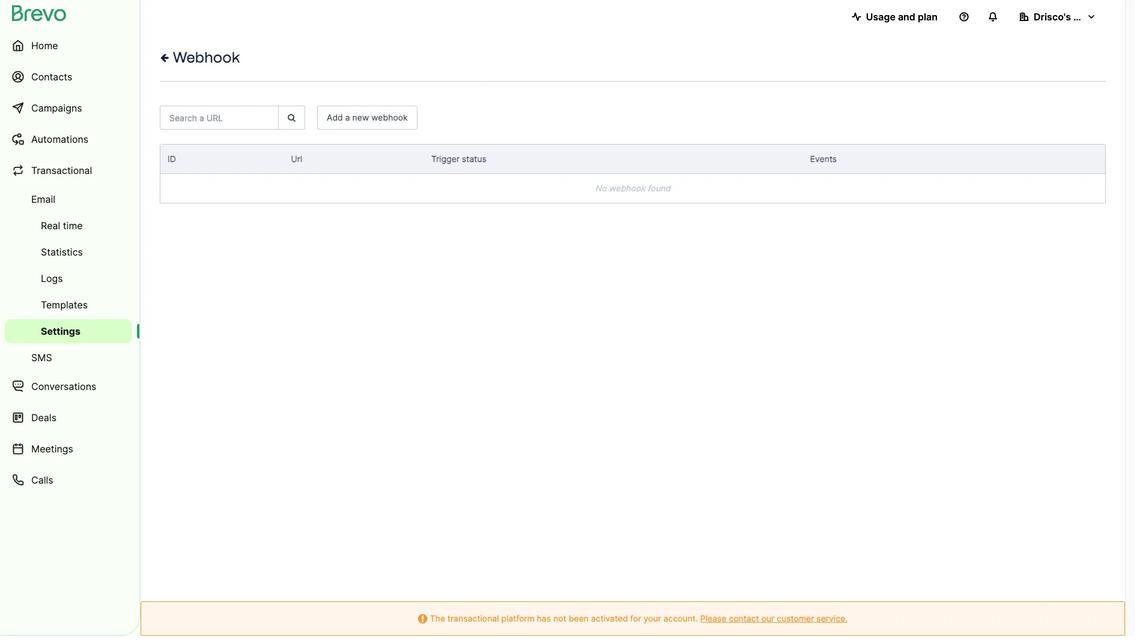 Task type: vqa. For each thing, say whether or not it's contained in the screenshot.
Sms
yes



Task type: locate. For each thing, give the bounding box(es) containing it.
conversations
[[31, 381, 96, 393]]

drisco's drinks button
[[1010, 5, 1106, 29]]

found
[[648, 183, 671, 193]]

events
[[810, 154, 837, 164]]

service.
[[817, 614, 848, 624]]

0 horizontal spatial webhook
[[371, 112, 408, 123]]

automations
[[31, 133, 88, 145]]

conversations link
[[5, 372, 132, 401]]

contact
[[729, 614, 759, 624]]

transactional
[[448, 614, 499, 624]]

please contact our customer service. link
[[700, 614, 848, 624]]

activated
[[591, 614, 628, 624]]

automations link
[[5, 125, 132, 154]]

webhook
[[371, 112, 408, 123], [609, 183, 645, 193]]

webhook link
[[160, 48, 240, 67]]

trigger
[[431, 154, 460, 164]]

contacts
[[31, 71, 72, 83]]

webhook right no on the top of page
[[609, 183, 645, 193]]

add
[[327, 112, 343, 123]]

meetings
[[31, 443, 73, 455]]

usage and plan button
[[842, 5, 947, 29]]

transactional
[[31, 165, 92, 177]]

logs
[[41, 273, 63, 285]]

settings
[[41, 326, 80, 338]]

deals link
[[5, 404, 132, 433]]

transactional link
[[5, 156, 132, 185]]

no
[[595, 183, 607, 193]]

webhook right the new
[[371, 112, 408, 123]]

real
[[41, 220, 60, 232]]

has
[[537, 614, 551, 624]]

our
[[762, 614, 775, 624]]

new
[[352, 112, 369, 123]]

please
[[700, 614, 727, 624]]

plan
[[918, 11, 938, 23]]

real time link
[[5, 214, 132, 238]]

1 vertical spatial webhook
[[609, 183, 645, 193]]

a
[[345, 112, 350, 123]]

been
[[569, 614, 589, 624]]

sms
[[31, 352, 52, 364]]

0 vertical spatial webhook
[[371, 112, 408, 123]]



Task type: describe. For each thing, give the bounding box(es) containing it.
templates
[[41, 299, 88, 311]]

settings link
[[5, 320, 132, 344]]

no webhook found
[[595, 183, 671, 193]]

campaigns link
[[5, 94, 132, 123]]

url
[[291, 154, 302, 164]]

for
[[630, 614, 641, 624]]

webhook
[[169, 49, 240, 66]]

time
[[63, 220, 83, 232]]

home
[[31, 40, 58, 52]]

templates link
[[5, 293, 132, 317]]

and
[[898, 11, 916, 23]]

the
[[430, 614, 445, 624]]

not
[[553, 614, 566, 624]]

deals
[[31, 412, 56, 424]]

real time
[[41, 220, 83, 232]]

usage
[[866, 11, 896, 23]]

email link
[[5, 187, 132, 211]]

calls
[[31, 475, 53, 487]]

account.
[[664, 614, 698, 624]]

status
[[462, 154, 487, 164]]

drisco's
[[1034, 11, 1071, 23]]

exclamation circle image
[[418, 616, 428, 624]]

platform
[[501, 614, 535, 624]]

usage and plan
[[866, 11, 938, 23]]

statistics link
[[5, 240, 132, 264]]

sms link
[[5, 346, 132, 370]]

meetings link
[[5, 435, 132, 464]]

add a new webhook link
[[317, 106, 417, 130]]

drisco's drinks
[[1034, 11, 1104, 23]]

drinks
[[1074, 11, 1104, 23]]

trigger status
[[431, 154, 487, 164]]

add a new webhook
[[327, 112, 408, 123]]

customer
[[777, 614, 814, 624]]

statistics
[[41, 246, 83, 258]]

home link
[[5, 31, 132, 60]]

1 horizontal spatial webhook
[[609, 183, 645, 193]]

campaigns
[[31, 102, 82, 114]]

calls link
[[5, 466, 132, 495]]

Search a URL search field
[[160, 106, 279, 130]]

the transactional platform has not been activated for your account. please contact our customer service.
[[428, 614, 848, 624]]

email
[[31, 193, 55, 205]]

contacts link
[[5, 62, 132, 91]]

id
[[168, 154, 176, 164]]

logs link
[[5, 267, 132, 291]]

your
[[644, 614, 661, 624]]



